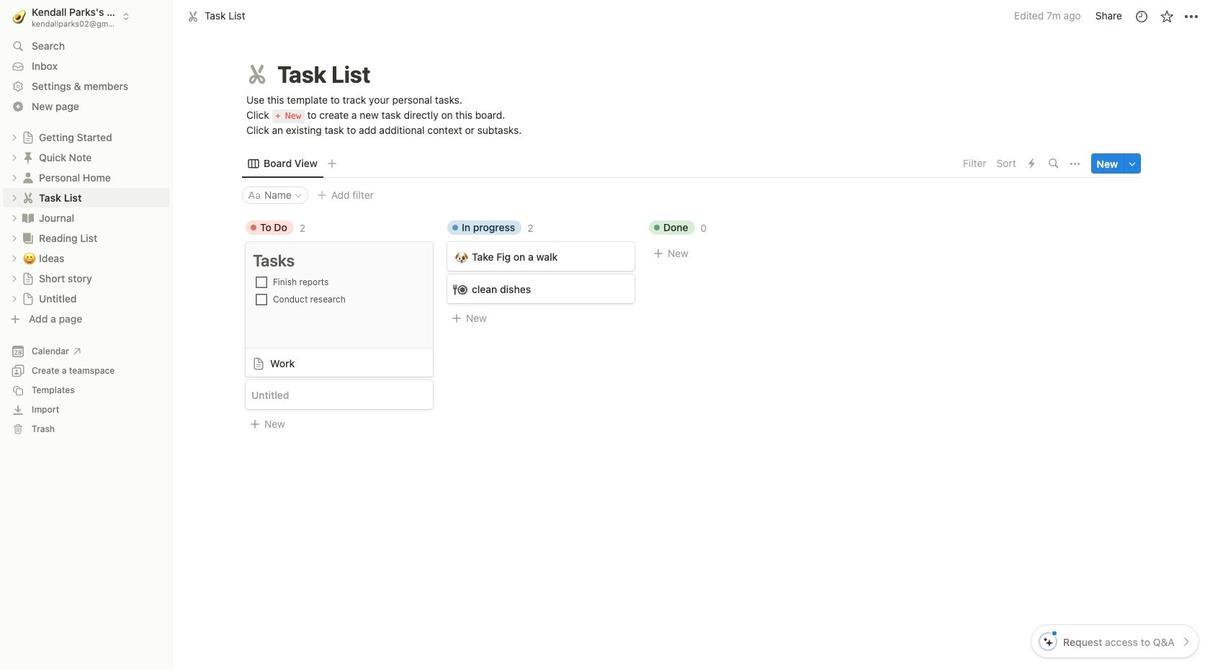 Task type: vqa. For each thing, say whether or not it's contained in the screenshot.
👋 Icon
no



Task type: describe. For each thing, give the bounding box(es) containing it.
change page icon image for fifth open image from the top
[[22, 292, 35, 305]]

1 open image from the top
[[10, 214, 19, 222]]

🐶 image
[[455, 249, 468, 265]]

4 open image from the top
[[10, 274, 19, 283]]

1 open image from the top
[[10, 133, 19, 142]]

2 open image from the top
[[10, 234, 19, 243]]

4 open image from the top
[[10, 193, 19, 202]]

updates image
[[1135, 9, 1149, 23]]

change page icon image for second open image from the bottom of the page
[[21, 191, 35, 205]]

change page icon image for 3rd open image from the top
[[21, 170, 35, 185]]



Task type: locate. For each thing, give the bounding box(es) containing it.
😀 image
[[23, 250, 36, 266]]

2 open image from the top
[[10, 153, 19, 162]]

open image
[[10, 214, 19, 222], [10, 234, 19, 243], [10, 254, 19, 263], [10, 274, 19, 283]]

change page icon image for 4th open image from the bottom
[[21, 150, 35, 165]]

🥑 image
[[12, 7, 26, 25]]

create and view automations image
[[1029, 159, 1036, 169]]

change page icon image for 1st open image
[[22, 131, 35, 144]]

3 open image from the top
[[10, 173, 19, 182]]

3 open image from the top
[[10, 254, 19, 263]]

change page icon image for 4th open icon from the bottom
[[21, 211, 35, 225]]

open image
[[10, 133, 19, 142], [10, 153, 19, 162], [10, 173, 19, 182], [10, 193, 19, 202], [10, 294, 19, 303]]

change page icon image for 3rd open icon from the bottom of the page
[[21, 231, 35, 245]]

tab list
[[242, 149, 959, 178]]

tab
[[242, 154, 323, 174]]

change page icon image
[[244, 61, 270, 87], [22, 131, 35, 144], [21, 150, 35, 165], [21, 170, 35, 185], [21, 191, 35, 205], [21, 211, 35, 225], [21, 231, 35, 245], [22, 272, 35, 285], [22, 292, 35, 305]]

5 open image from the top
[[10, 294, 19, 303]]

favorite image
[[1160, 9, 1174, 23]]

change page icon image for 1st open icon from the bottom of the page
[[22, 272, 35, 285]]



